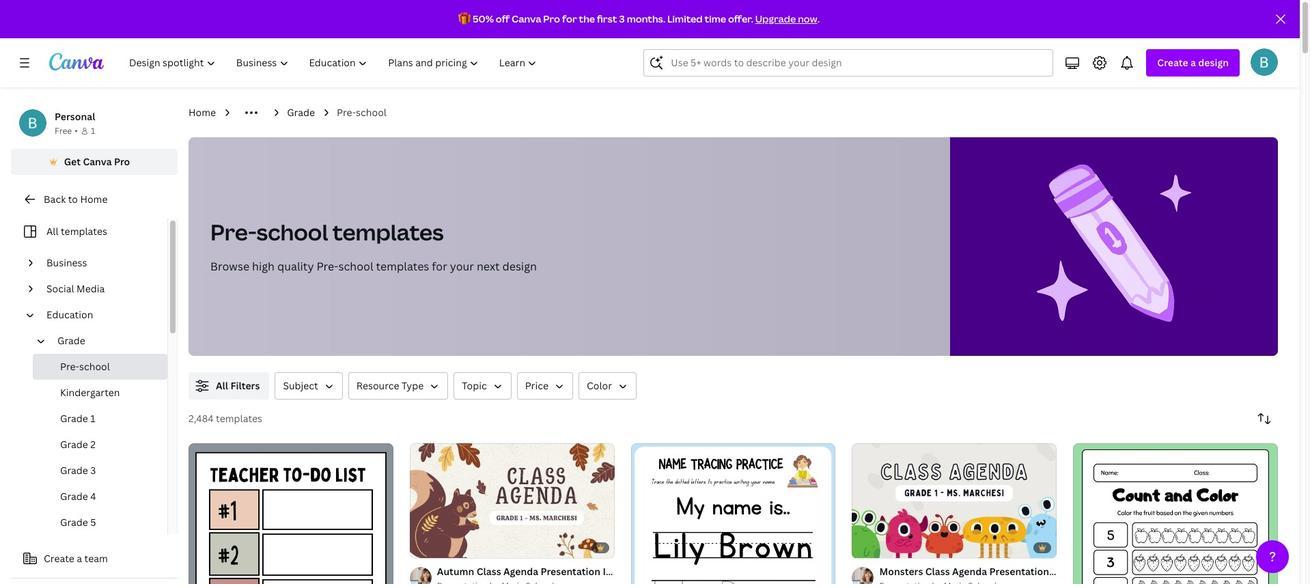 Task type: vqa. For each thing, say whether or not it's contained in the screenshot.
Brown and Cream Retro Coming Soon Poster image
no



Task type: locate. For each thing, give the bounding box(es) containing it.
resource
[[356, 379, 399, 392]]

0 horizontal spatial style
[[689, 565, 713, 578]]

first
[[597, 12, 617, 25]]

0 vertical spatial 3
[[619, 12, 625, 25]]

0 horizontal spatial playful
[[654, 565, 687, 578]]

14 up autumn
[[434, 542, 443, 552]]

1 vertical spatial canva
[[83, 155, 112, 168]]

playful for monsters class agenda presentation in colorful playful style
[[1103, 565, 1136, 578]]

for left the
[[562, 12, 577, 25]]

style inside autumn class agenda presentation in colorful playful style link
[[689, 565, 713, 578]]

create for create a design
[[1157, 56, 1188, 69]]

grade for grade 1
[[60, 412, 88, 425]]

all for all filters
[[216, 379, 228, 392]]

green simple fruit illustrated mathematics count and color worksheet image
[[1073, 443, 1278, 584]]

0 horizontal spatial a
[[77, 552, 82, 565]]

for left the your
[[432, 259, 447, 274]]

1 in from the left
[[603, 565, 612, 578]]

grade down 'grade 2'
[[60, 464, 88, 477]]

agenda
[[503, 565, 538, 578], [952, 565, 987, 578]]

canva right off
[[512, 12, 541, 25]]

style for autumn class agenda presentation in colorful playful style
[[689, 565, 713, 578]]

off
[[496, 12, 510, 25]]

resource type
[[356, 379, 424, 392]]

pre-
[[337, 106, 356, 119], [210, 217, 257, 247], [317, 259, 338, 274], [60, 360, 79, 373]]

2 style from the left
[[1138, 565, 1162, 578]]

pre- right quality
[[317, 259, 338, 274]]

1 agenda from the left
[[503, 565, 538, 578]]

of
[[425, 542, 433, 552], [867, 542, 875, 552]]

1 vertical spatial all
[[216, 379, 228, 392]]

all
[[46, 225, 58, 238], [216, 379, 228, 392]]

1 of from the left
[[425, 542, 433, 552]]

presentation for autumn
[[541, 565, 600, 578]]

your
[[450, 259, 474, 274]]

pre-school
[[337, 106, 387, 119], [60, 360, 110, 373]]

grade left '2' on the bottom
[[60, 438, 88, 451]]

2 1 of 14 link from the left
[[852, 443, 1057, 558]]

0 vertical spatial create
[[1157, 56, 1188, 69]]

pro inside button
[[114, 155, 130, 168]]

2 14 from the left
[[877, 542, 885, 552]]

0 horizontal spatial class
[[477, 565, 501, 578]]

style
[[689, 565, 713, 578], [1138, 565, 1162, 578]]

1 presentation from the left
[[541, 565, 600, 578]]

1 vertical spatial pro
[[114, 155, 130, 168]]

of for autumn class agenda presentation in colorful playful style
[[425, 542, 433, 552]]

1 playful from the left
[[654, 565, 687, 578]]

1 horizontal spatial agenda
[[952, 565, 987, 578]]

1 horizontal spatial class
[[925, 565, 950, 578]]

1 horizontal spatial create
[[1157, 56, 1188, 69]]

0 horizontal spatial create
[[44, 552, 74, 565]]

1 14 from the left
[[434, 542, 443, 552]]

2 colorful from the left
[[1063, 565, 1101, 578]]

price button
[[517, 372, 573, 400]]

3 up 4 in the bottom of the page
[[90, 464, 96, 477]]

playful inside monsters class agenda presentation in colorful playful style link
[[1103, 565, 1136, 578]]

grade down education
[[57, 334, 85, 347]]

0 vertical spatial pre-school
[[337, 106, 387, 119]]

1 style from the left
[[689, 565, 713, 578]]

1 horizontal spatial pre-school
[[337, 106, 387, 119]]

pre-school up kindergarten
[[60, 360, 110, 373]]

1 horizontal spatial all
[[216, 379, 228, 392]]

0 vertical spatial canva
[[512, 12, 541, 25]]

0 horizontal spatial presentation
[[541, 565, 600, 578]]

14
[[434, 542, 443, 552], [877, 542, 885, 552]]

pre-school down top level navigation element
[[337, 106, 387, 119]]

playful inside autumn class agenda presentation in colorful playful style link
[[654, 565, 687, 578]]

time
[[705, 12, 726, 25]]

kindergarten
[[60, 386, 120, 399]]

2 in from the left
[[1051, 565, 1061, 578]]

1 horizontal spatial a
[[1191, 56, 1196, 69]]

1 horizontal spatial for
[[562, 12, 577, 25]]

0 horizontal spatial pre-school
[[60, 360, 110, 373]]

in for autumn class agenda presentation in colorful playful style
[[603, 565, 612, 578]]

2 agenda from the left
[[952, 565, 987, 578]]

1 1 of 14 from the left
[[419, 542, 443, 552]]

0 horizontal spatial all
[[46, 225, 58, 238]]

grade left 4 in the bottom of the page
[[60, 490, 88, 503]]

a inside button
[[77, 552, 82, 565]]

quality
[[277, 259, 314, 274]]

0 horizontal spatial 3
[[90, 464, 96, 477]]

2,484 templates
[[189, 412, 262, 425]]

education
[[46, 308, 93, 321]]

1 of 14 up the monsters
[[862, 542, 885, 552]]

create
[[1157, 56, 1188, 69], [44, 552, 74, 565]]

0 horizontal spatial 1 of 14 link
[[410, 443, 614, 558]]

style inside monsters class agenda presentation in colorful playful style link
[[1138, 565, 1162, 578]]

2 class from the left
[[925, 565, 950, 578]]

back to home link
[[11, 186, 178, 213]]

0 horizontal spatial pro
[[114, 155, 130, 168]]

grade inside "link"
[[60, 438, 88, 451]]

presentation
[[541, 565, 600, 578], [989, 565, 1049, 578]]

pro
[[543, 12, 560, 25], [114, 155, 130, 168]]

pro up back to home link
[[114, 155, 130, 168]]

1 vertical spatial 3
[[90, 464, 96, 477]]

organic teacher to-do list worksheet image
[[189, 443, 393, 584]]

1 horizontal spatial 3
[[619, 12, 625, 25]]

class
[[477, 565, 501, 578], [925, 565, 950, 578]]

grade 3 link
[[33, 458, 167, 484]]

kindergarten link
[[33, 380, 167, 406]]

canva
[[512, 12, 541, 25], [83, 155, 112, 168]]

design
[[1198, 56, 1229, 69], [502, 259, 537, 274]]

of for monsters class agenda presentation in colorful playful style
[[867, 542, 875, 552]]

0 horizontal spatial for
[[432, 259, 447, 274]]

a inside dropdown button
[[1191, 56, 1196, 69]]

0 vertical spatial for
[[562, 12, 577, 25]]

1 of 14
[[419, 542, 443, 552], [862, 542, 885, 552]]

1 horizontal spatial design
[[1198, 56, 1229, 69]]

None search field
[[644, 49, 1053, 77]]

social media link
[[41, 276, 159, 302]]

1
[[91, 125, 95, 137], [90, 412, 95, 425], [419, 542, 423, 552], [862, 542, 866, 552]]

2 playful from the left
[[1103, 565, 1136, 578]]

1 horizontal spatial playful
[[1103, 565, 1136, 578]]

grade inside button
[[57, 334, 85, 347]]

1 horizontal spatial home
[[189, 106, 216, 119]]

browse
[[210, 259, 249, 274]]

resource type button
[[348, 372, 448, 400]]

pro left the
[[543, 12, 560, 25]]

subject
[[283, 379, 318, 392]]

a
[[1191, 56, 1196, 69], [77, 552, 82, 565]]

education link
[[41, 302, 159, 328]]

1 1 of 14 link from the left
[[410, 443, 614, 558]]

14 for autumn
[[434, 542, 443, 552]]

0 horizontal spatial colorful
[[614, 565, 652, 578]]

2 presentation from the left
[[989, 565, 1049, 578]]

class right the monsters
[[925, 565, 950, 578]]

4
[[90, 490, 96, 503]]

2 1 of 14 from the left
[[862, 542, 885, 552]]

create inside dropdown button
[[1157, 56, 1188, 69]]

1 horizontal spatial colorful
[[1063, 565, 1101, 578]]

canva right get
[[83, 155, 112, 168]]

0 vertical spatial pro
[[543, 12, 560, 25]]

school down pre-school templates
[[338, 259, 373, 274]]

0 vertical spatial all
[[46, 225, 58, 238]]

0 horizontal spatial home
[[80, 193, 108, 206]]

class right autumn
[[477, 565, 501, 578]]

grade for grade 3
[[60, 464, 88, 477]]

0 vertical spatial a
[[1191, 56, 1196, 69]]

1 colorful from the left
[[614, 565, 652, 578]]

templates down the back to home
[[61, 225, 107, 238]]

pre- down top level navigation element
[[337, 106, 356, 119]]

1 horizontal spatial in
[[1051, 565, 1061, 578]]

in
[[603, 565, 612, 578], [1051, 565, 1061, 578]]

14 for monsters
[[877, 542, 885, 552]]

business link
[[41, 250, 159, 276]]

1 vertical spatial home
[[80, 193, 108, 206]]

create inside button
[[44, 552, 74, 565]]

•
[[75, 125, 78, 137]]

create a design
[[1157, 56, 1229, 69]]

0 horizontal spatial 14
[[434, 542, 443, 552]]

1 horizontal spatial 14
[[877, 542, 885, 552]]

1 horizontal spatial pro
[[543, 12, 560, 25]]

playful
[[654, 565, 687, 578], [1103, 565, 1136, 578]]

grade 5 link
[[33, 510, 167, 536]]

school
[[356, 106, 387, 119], [257, 217, 328, 247], [338, 259, 373, 274], [79, 360, 110, 373]]

for
[[562, 12, 577, 25], [432, 259, 447, 274]]

brad klo image
[[1251, 48, 1278, 76]]

1 vertical spatial for
[[432, 259, 447, 274]]

grade 5
[[60, 516, 96, 529]]

get
[[64, 155, 81, 168]]

0 horizontal spatial in
[[603, 565, 612, 578]]

5
[[90, 516, 96, 529]]

grade left 5
[[60, 516, 88, 529]]

1 horizontal spatial 1 of 14
[[862, 542, 885, 552]]

1 vertical spatial a
[[77, 552, 82, 565]]

0 horizontal spatial 1 of 14
[[419, 542, 443, 552]]

all left filters
[[216, 379, 228, 392]]

class for autumn
[[477, 565, 501, 578]]

all inside "link"
[[46, 225, 58, 238]]

type
[[402, 379, 424, 392]]

grade 3
[[60, 464, 96, 477]]

1 vertical spatial design
[[502, 259, 537, 274]]

pre- up browse
[[210, 217, 257, 247]]

1 vertical spatial create
[[44, 552, 74, 565]]

monsters
[[879, 565, 923, 578]]

1 horizontal spatial style
[[1138, 565, 1162, 578]]

price
[[525, 379, 548, 392]]

3 right first
[[619, 12, 625, 25]]

colorful for monsters class agenda presentation in colorful playful style
[[1063, 565, 1101, 578]]

1 horizontal spatial canva
[[512, 12, 541, 25]]

upgrade now button
[[755, 12, 817, 25]]

2 of from the left
[[867, 542, 875, 552]]

templates down "all filters" at left bottom
[[216, 412, 262, 425]]

grade up 'grade 2'
[[60, 412, 88, 425]]

design right the next
[[502, 259, 537, 274]]

1 horizontal spatial 1 of 14 link
[[852, 443, 1057, 558]]

get canva pro
[[64, 155, 130, 168]]

14 up the monsters
[[877, 542, 885, 552]]

1 horizontal spatial presentation
[[989, 565, 1049, 578]]

0 horizontal spatial of
[[425, 542, 433, 552]]

0 vertical spatial design
[[1198, 56, 1229, 69]]

top level navigation element
[[120, 49, 549, 77]]

all down back
[[46, 225, 58, 238]]

0 horizontal spatial canva
[[83, 155, 112, 168]]

3
[[619, 12, 625, 25], [90, 464, 96, 477]]

1 class from the left
[[477, 565, 501, 578]]

1 of 14 up autumn
[[419, 542, 443, 552]]

1 horizontal spatial of
[[867, 542, 875, 552]]

topic
[[462, 379, 487, 392]]

colorful
[[614, 565, 652, 578], [1063, 565, 1101, 578]]

limited
[[667, 12, 703, 25]]

monsters class agenda presentation in colorful playful style image
[[852, 443, 1057, 558]]

design left brad klo "icon"
[[1198, 56, 1229, 69]]

0 horizontal spatial agenda
[[503, 565, 538, 578]]

all inside button
[[216, 379, 228, 392]]



Task type: describe. For each thing, give the bounding box(es) containing it.
a for design
[[1191, 56, 1196, 69]]

agenda for monsters
[[952, 565, 987, 578]]

to
[[68, 193, 78, 206]]

.
[[817, 12, 820, 25]]

media
[[77, 282, 105, 295]]

social media
[[46, 282, 105, 295]]

a for team
[[77, 552, 82, 565]]

now
[[798, 12, 817, 25]]

personal
[[55, 110, 95, 123]]

templates left the your
[[376, 259, 429, 274]]

next
[[477, 259, 500, 274]]

templates up browse high quality pre-school templates for your next design on the top left of page
[[333, 217, 444, 247]]

team
[[84, 552, 108, 565]]

the
[[579, 12, 595, 25]]

autumn
[[437, 565, 474, 578]]

autumn class agenda presentation in colorful playful style
[[437, 565, 713, 578]]

topic button
[[454, 372, 511, 400]]

business
[[46, 256, 87, 269]]

school up kindergarten
[[79, 360, 110, 373]]

1 of 14 for monsters
[[862, 542, 885, 552]]

grade 2
[[60, 438, 96, 451]]

monsters class agenda presentation in colorful playful style
[[879, 565, 1162, 578]]

templates inside "link"
[[61, 225, 107, 238]]

grade 4
[[60, 490, 96, 503]]

school down top level navigation element
[[356, 106, 387, 119]]

all filters
[[216, 379, 260, 392]]

Search search field
[[671, 50, 1045, 76]]

create a team button
[[11, 545, 178, 572]]

canva inside button
[[83, 155, 112, 168]]

1 vertical spatial pre-school
[[60, 360, 110, 373]]

offer.
[[728, 12, 753, 25]]

color
[[587, 379, 612, 392]]

free •
[[55, 125, 78, 137]]

back to home
[[44, 193, 108, 206]]

school up quality
[[257, 217, 328, 247]]

grade 2 link
[[33, 432, 167, 458]]

high
[[252, 259, 275, 274]]

all filters button
[[189, 372, 269, 400]]

🎁
[[458, 12, 471, 25]]

all templates link
[[19, 219, 159, 245]]

Sort by button
[[1251, 405, 1278, 432]]

1 of 14 link for autumn
[[410, 443, 614, 558]]

50%
[[473, 12, 494, 25]]

grade 1
[[60, 412, 95, 425]]

autumn class agenda presentation in colorful playful style link
[[437, 564, 713, 579]]

grade for grade 2
[[60, 438, 88, 451]]

🎁 50% off canva pro for the first 3 months. limited time offer. upgrade now .
[[458, 12, 820, 25]]

grade down top level navigation element
[[287, 106, 315, 119]]

blue minimalist name tracing practice worksheet image
[[631, 443, 836, 584]]

upgrade
[[755, 12, 796, 25]]

grade 1 link
[[33, 406, 167, 432]]

2
[[90, 438, 96, 451]]

grade for grade 4
[[60, 490, 88, 503]]

0 vertical spatial home
[[189, 106, 216, 119]]

social
[[46, 282, 74, 295]]

playful for autumn class agenda presentation in colorful playful style
[[654, 565, 687, 578]]

all templates
[[46, 225, 107, 238]]

2,484
[[189, 412, 214, 425]]

months.
[[627, 12, 665, 25]]

create for create a team
[[44, 552, 74, 565]]

filters
[[230, 379, 260, 392]]

agenda for autumn
[[503, 565, 538, 578]]

monsters class agenda presentation in colorful playful style link
[[879, 564, 1162, 579]]

all for all templates
[[46, 225, 58, 238]]

autumn class agenda presentation in colorful playful style image
[[410, 443, 614, 558]]

pre-school templates
[[210, 217, 444, 247]]

1 of 14 link for monsters
[[852, 443, 1057, 558]]

colorful for autumn class agenda presentation in colorful playful style
[[614, 565, 652, 578]]

grade button
[[52, 328, 159, 354]]

free
[[55, 125, 72, 137]]

create a team
[[44, 552, 108, 565]]

browse high quality pre-school templates for your next design
[[210, 259, 537, 274]]

home link
[[189, 105, 216, 120]]

color button
[[579, 372, 637, 400]]

subject button
[[275, 372, 343, 400]]

design inside dropdown button
[[1198, 56, 1229, 69]]

back
[[44, 193, 66, 206]]

1 of 14 for autumn
[[419, 542, 443, 552]]

presentation for monsters
[[989, 565, 1049, 578]]

create a design button
[[1146, 49, 1240, 77]]

get canva pro button
[[11, 149, 178, 175]]

grade 4 link
[[33, 484, 167, 510]]

in for monsters class agenda presentation in colorful playful style
[[1051, 565, 1061, 578]]

0 horizontal spatial design
[[502, 259, 537, 274]]

class for monsters
[[925, 565, 950, 578]]

style for monsters class agenda presentation in colorful playful style
[[1138, 565, 1162, 578]]

grade for grade 5
[[60, 516, 88, 529]]

pre- up kindergarten
[[60, 360, 79, 373]]



